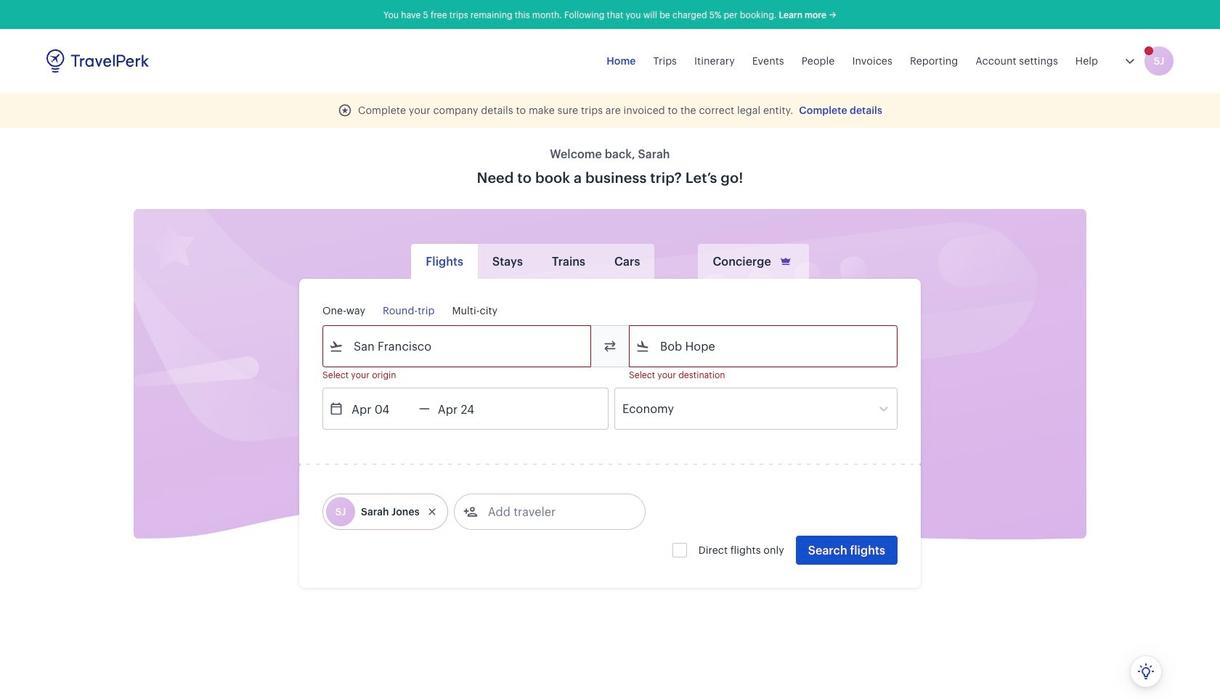 Task type: vqa. For each thing, say whether or not it's contained in the screenshot.
Add first traveler search box
no



Task type: describe. For each thing, give the bounding box(es) containing it.
From search field
[[344, 335, 572, 358]]

To search field
[[650, 335, 878, 358]]

Depart text field
[[344, 389, 419, 429]]

Add traveler search field
[[478, 500, 629, 524]]



Task type: locate. For each thing, give the bounding box(es) containing it.
Return text field
[[430, 389, 505, 429]]



